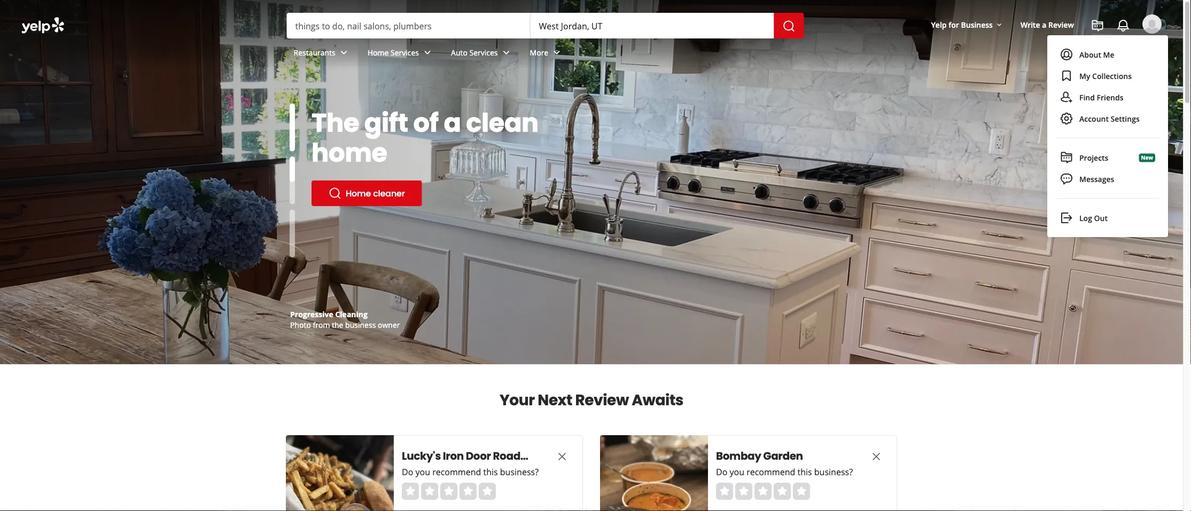 Task type: locate. For each thing, give the bounding box(es) containing it.
do you recommend this business? down the garden in the right of the page
[[716, 466, 853, 478]]

settings
[[1111, 114, 1140, 124]]

1 horizontal spatial rating element
[[716, 483, 810, 500]]

dismiss card image
[[556, 450, 569, 463]]

recommend down iron
[[432, 466, 481, 478]]

1 (no rating) image from the left
[[402, 483, 496, 500]]

2 do from the left
[[716, 466, 727, 478]]

do you recommend this business?
[[402, 466, 539, 478], [716, 466, 853, 478]]

rating element
[[402, 483, 496, 500], [716, 483, 810, 500]]

services
[[391, 47, 419, 57], [469, 47, 498, 57]]

None radio
[[402, 483, 419, 500], [440, 483, 457, 500], [460, 483, 477, 500], [716, 483, 733, 500], [754, 483, 772, 500], [774, 483, 791, 500], [793, 483, 810, 500], [402, 483, 419, 500], [440, 483, 457, 500], [460, 483, 477, 500], [716, 483, 733, 500], [754, 483, 772, 500], [774, 483, 791, 500], [793, 483, 810, 500]]

24 chevron down v2 image left auto
[[421, 46, 434, 59]]

projects
[[1079, 153, 1108, 163]]

user actions element
[[923, 13, 1177, 79]]

log
[[1079, 213, 1092, 223]]

do you recommend this business? down lucky's iron door roadhouse
[[402, 466, 539, 478]]

my collections link
[[1056, 65, 1160, 87]]

(no rating) image down iron
[[402, 483, 496, 500]]

1 recommend from the left
[[432, 466, 481, 478]]

0 horizontal spatial 24 chevron down v2 image
[[338, 46, 350, 59]]

0 horizontal spatial this
[[483, 466, 498, 478]]

progressive cleaning link
[[290, 309, 368, 319]]

2 business? from the left
[[814, 466, 853, 478]]

do down bombay
[[716, 466, 727, 478]]

0 horizontal spatial a
[[444, 105, 461, 141]]

rating element for garden
[[716, 483, 810, 500]]

yelp for business
[[931, 19, 993, 30]]

business? for bombay garden
[[814, 466, 853, 478]]

0 horizontal spatial none field
[[295, 20, 522, 32]]

16 chevron down v2 image
[[995, 21, 1003, 29]]

1 horizontal spatial you
[[730, 466, 744, 478]]

friends
[[1097, 92, 1123, 102]]

auto services link
[[442, 38, 521, 69]]

24 chevron down v2 image
[[338, 46, 350, 59], [421, 46, 434, 59], [500, 46, 513, 59]]

you down lucky's in the left bottom of the page
[[415, 466, 430, 478]]

1 horizontal spatial review
[[1048, 19, 1074, 30]]

terry t. image
[[1142, 14, 1162, 34]]

new
[[1141, 154, 1153, 161]]

from
[[313, 320, 330, 330]]

restaurants link
[[285, 38, 359, 69]]

select slide image
[[290, 104, 295, 151], [290, 136, 295, 183]]

0 horizontal spatial review
[[575, 390, 629, 411]]

2 you from the left
[[730, 466, 744, 478]]

a right write
[[1042, 19, 1046, 30]]

1 horizontal spatial none field
[[539, 20, 765, 32]]

24 chevron down v2 image for home services
[[421, 46, 434, 59]]

home cleaner
[[346, 187, 405, 199]]

2 24 chevron down v2 image from the left
[[421, 46, 434, 59]]

the
[[312, 105, 359, 141]]

recommend
[[432, 466, 481, 478], [747, 466, 795, 478]]

(no rating) image down bombay garden
[[716, 483, 810, 500]]

1 horizontal spatial this
[[798, 466, 812, 478]]

1 horizontal spatial (no rating) image
[[716, 483, 810, 500]]

do you recommend this business? for garden
[[716, 466, 853, 478]]

review inside user actions 'element'
[[1048, 19, 1074, 30]]

do for bombay garden
[[716, 466, 727, 478]]

24 profile v2 image
[[1060, 48, 1073, 61]]

24 chevron down v2 image inside home services 'link'
[[421, 46, 434, 59]]

do down lucky's in the left bottom of the page
[[402, 466, 413, 478]]

find friends
[[1079, 92, 1123, 102]]

3 24 chevron down v2 image from the left
[[500, 46, 513, 59]]

2 this from the left
[[798, 466, 812, 478]]

this
[[483, 466, 498, 478], [798, 466, 812, 478]]

home right the 24 search v2 image
[[346, 187, 371, 199]]

door
[[466, 449, 491, 464]]

you for bombay
[[730, 466, 744, 478]]

2 do you recommend this business? from the left
[[716, 466, 853, 478]]

do you recommend this business? for iron
[[402, 466, 539, 478]]

2 select slide image from the top
[[290, 136, 295, 183]]

messages
[[1079, 174, 1114, 184]]

0 horizontal spatial business?
[[500, 466, 539, 478]]

2 services from the left
[[469, 47, 498, 57]]

me
[[1103, 49, 1114, 60]]

0 vertical spatial home
[[367, 47, 389, 57]]

progressive
[[290, 309, 333, 319]]

you down bombay
[[730, 466, 744, 478]]

24 log out v2 image
[[1060, 212, 1073, 224]]

services inside 'link'
[[391, 47, 419, 57]]

bombay garden
[[716, 449, 803, 464]]

1 you from the left
[[415, 466, 430, 478]]

review right next
[[575, 390, 629, 411]]

business categories element
[[285, 38, 1162, 69]]

1 vertical spatial review
[[575, 390, 629, 411]]

next
[[538, 390, 572, 411]]

2 horizontal spatial 24 chevron down v2 image
[[500, 46, 513, 59]]

1 vertical spatial home
[[346, 187, 371, 199]]

do
[[402, 466, 413, 478], [716, 466, 727, 478]]

this for garden
[[798, 466, 812, 478]]

awaits
[[632, 390, 683, 411]]

1 horizontal spatial do you recommend this business?
[[716, 466, 853, 478]]

business? for lucky's iron door roadhouse
[[500, 466, 539, 478]]

24 chevron down v2 image inside the restaurants link
[[338, 46, 350, 59]]

a right of
[[444, 105, 461, 141]]

you
[[415, 466, 430, 478], [730, 466, 744, 478]]

a inside 'element'
[[1042, 19, 1046, 30]]

find friends link
[[1056, 87, 1160, 108]]

24 chevron down v2 image inside auto services link
[[500, 46, 513, 59]]

2 none field from the left
[[539, 20, 765, 32]]

0 vertical spatial review
[[1048, 19, 1074, 30]]

0 horizontal spatial do you recommend this business?
[[402, 466, 539, 478]]

0 horizontal spatial recommend
[[432, 466, 481, 478]]

None radio
[[421, 483, 438, 500], [479, 483, 496, 500], [735, 483, 752, 500], [421, 483, 438, 500], [479, 483, 496, 500], [735, 483, 752, 500]]

1 rating element from the left
[[402, 483, 496, 500]]

0 horizontal spatial rating element
[[402, 483, 496, 500]]

1 horizontal spatial do
[[716, 466, 727, 478]]

home services
[[367, 47, 419, 57]]

2 recommend from the left
[[747, 466, 795, 478]]

the gift of a clean home
[[312, 105, 539, 171]]

1 horizontal spatial services
[[469, 47, 498, 57]]

yelp
[[931, 19, 947, 30]]

home down "find" field
[[367, 47, 389, 57]]

1 select slide image from the top
[[290, 104, 295, 151]]

bombay garden link
[[716, 449, 850, 464]]

services right auto
[[469, 47, 498, 57]]

home
[[312, 135, 387, 171]]

a inside the gift of a clean home
[[444, 105, 461, 141]]

recommend for garden
[[747, 466, 795, 478]]

recommend down bombay garden
[[747, 466, 795, 478]]

1 24 chevron down v2 image from the left
[[338, 46, 350, 59]]

services down "find" field
[[391, 47, 419, 57]]

1 services from the left
[[391, 47, 419, 57]]

1 horizontal spatial 24 chevron down v2 image
[[421, 46, 434, 59]]

(no rating) image
[[402, 483, 496, 500], [716, 483, 810, 500]]

2 rating element from the left
[[716, 483, 810, 500]]

24 add friend v2 image
[[1060, 91, 1073, 104]]

this down the garden in the right of the page
[[798, 466, 812, 478]]

photo of lucky's iron door roadhouse image
[[286, 435, 394, 511]]

write
[[1021, 19, 1040, 30]]

home
[[367, 47, 389, 57], [346, 187, 371, 199]]

review
[[1048, 19, 1074, 30], [575, 390, 629, 411]]

this down door
[[483, 466, 498, 478]]

a
[[1042, 19, 1046, 30], [444, 105, 461, 141]]

24 chevron down v2 image
[[550, 46, 563, 59]]

home inside 'link'
[[367, 47, 389, 57]]

2 (no rating) image from the left
[[716, 483, 810, 500]]

business? down 'roadhouse'
[[500, 466, 539, 478]]

1 do you recommend this business? from the left
[[402, 466, 539, 478]]

for
[[949, 19, 959, 30]]

0 vertical spatial a
[[1042, 19, 1046, 30]]

1 horizontal spatial recommend
[[747, 466, 795, 478]]

yelp for business button
[[927, 15, 1008, 34]]

cleaning
[[335, 309, 368, 319]]

restaurants
[[294, 47, 335, 57]]

your next review awaits
[[500, 390, 683, 411]]

do for lucky's iron door roadhouse
[[402, 466, 413, 478]]

business?
[[500, 466, 539, 478], [814, 466, 853, 478]]

business? down bombay garden link
[[814, 466, 853, 478]]

log out button
[[1056, 207, 1160, 229]]

1 this from the left
[[483, 466, 498, 478]]

24 chevron down v2 image right auto services
[[500, 46, 513, 59]]

24 chevron down v2 image right restaurants
[[338, 46, 350, 59]]

None search field
[[0, 0, 1183, 237], [287, 13, 806, 38], [0, 0, 1183, 237], [287, 13, 806, 38]]

1 none field from the left
[[295, 20, 522, 32]]

1 do from the left
[[402, 466, 413, 478]]

my
[[1079, 71, 1090, 81]]

0 horizontal spatial (no rating) image
[[402, 483, 496, 500]]

photo of bombay garden image
[[600, 435, 708, 511]]

None field
[[295, 20, 522, 32], [539, 20, 765, 32]]

Near text field
[[539, 20, 765, 32]]

1 horizontal spatial a
[[1042, 19, 1046, 30]]

1 business? from the left
[[500, 466, 539, 478]]

0 horizontal spatial services
[[391, 47, 419, 57]]

0 horizontal spatial do
[[402, 466, 413, 478]]

1 horizontal spatial business?
[[814, 466, 853, 478]]

review up 24 profile v2 icon
[[1048, 19, 1074, 30]]

1 vertical spatial a
[[444, 105, 461, 141]]

rating element down iron
[[402, 483, 496, 500]]

about me link
[[1054, 44, 1162, 65]]

auto services
[[451, 47, 498, 57]]

24 search v2 image
[[329, 187, 341, 200]]

rating element down bombay garden
[[716, 483, 810, 500]]

about
[[1079, 49, 1101, 60]]

home services link
[[359, 38, 442, 69]]

0 horizontal spatial you
[[415, 466, 430, 478]]

search image
[[783, 20, 795, 33]]

auto
[[451, 47, 467, 57]]



Task type: vqa. For each thing, say whether or not it's contained in the screenshot.
"and" within the I was looking forward to coming here and although several factors were disappointing, I will try this place again as I can appreciate a family run business that is trying.
no



Task type: describe. For each thing, give the bounding box(es) containing it.
messages link
[[1054, 168, 1162, 190]]

the
[[332, 320, 343, 330]]

business
[[345, 320, 376, 330]]

projects image
[[1091, 19, 1104, 32]]

account settings link
[[1056, 108, 1160, 129]]

24 collections v2 image
[[1060, 69, 1073, 82]]

bombay
[[716, 449, 761, 464]]

home cleaner link
[[312, 181, 422, 206]]

business
[[961, 19, 993, 30]]

24 chevron down v2 image for restaurants
[[338, 46, 350, 59]]

of
[[413, 105, 438, 141]]

lucky's iron door roadhouse link
[[402, 449, 553, 464]]

24 settings v2 image
[[1060, 112, 1073, 125]]

my collections
[[1079, 71, 1132, 81]]

more link
[[521, 38, 572, 69]]

write a review link
[[1016, 15, 1078, 34]]

explore banner section banner
[[0, 0, 1183, 364]]

collections
[[1092, 71, 1132, 81]]

notifications image
[[1117, 19, 1130, 32]]

24 chevron down v2 image for auto services
[[500, 46, 513, 59]]

none field near
[[539, 20, 765, 32]]

dismiss card image
[[870, 450, 883, 463]]

gift
[[364, 105, 408, 141]]

home for home services
[[367, 47, 389, 57]]

owner
[[378, 320, 400, 330]]

services for home services
[[391, 47, 419, 57]]

Find text field
[[295, 20, 522, 32]]

(no rating) image for iron
[[402, 483, 496, 500]]

iron
[[443, 449, 464, 464]]

rating element for iron
[[402, 483, 496, 500]]

24 message v2 image
[[1060, 173, 1073, 185]]

clean
[[466, 105, 539, 141]]

cleaner
[[373, 187, 405, 199]]

photo
[[290, 320, 311, 330]]

your
[[500, 390, 535, 411]]

about me
[[1079, 49, 1114, 60]]

review for a
[[1048, 19, 1074, 30]]

write a review
[[1021, 19, 1074, 30]]

lucky's iron door roadhouse
[[402, 449, 553, 464]]

more
[[530, 47, 548, 57]]

log out
[[1079, 213, 1108, 223]]

you for lucky's
[[415, 466, 430, 478]]

this for iron
[[483, 466, 498, 478]]

account
[[1079, 114, 1109, 124]]

home for home cleaner
[[346, 187, 371, 199]]

roadhouse
[[493, 449, 553, 464]]

garden
[[763, 449, 803, 464]]

recommend for iron
[[432, 466, 481, 478]]

out
[[1094, 213, 1108, 223]]

progressive cleaning photo from the business owner
[[290, 309, 400, 330]]

services for auto services
[[469, 47, 498, 57]]

find
[[1079, 92, 1095, 102]]

review for next
[[575, 390, 629, 411]]

none field "find"
[[295, 20, 522, 32]]

lucky's
[[402, 449, 441, 464]]

account settings
[[1079, 114, 1140, 124]]

24 project v2 image
[[1060, 151, 1073, 164]]

(no rating) image for garden
[[716, 483, 810, 500]]



